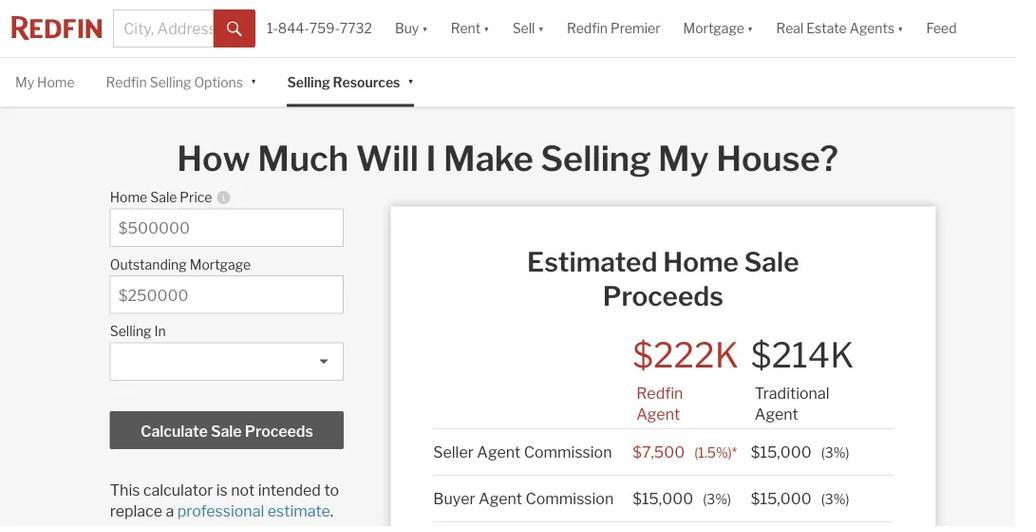 Task type: locate. For each thing, give the bounding box(es) containing it.
home inside my home "link"
[[37, 74, 75, 90]]

selling inside selling resources ▾
[[287, 74, 330, 90]]

proceeds up '$222k'
[[603, 279, 724, 312]]

outstanding
[[110, 256, 187, 272]]

1 horizontal spatial my
[[658, 137, 709, 179]]

professional estimate .
[[177, 501, 333, 520]]

this
[[110, 480, 140, 499]]

estimate
[[268, 501, 330, 520]]

▾ right agents in the right top of the page
[[898, 20, 904, 36]]

0 vertical spatial sale
[[150, 189, 177, 205]]

home inside estimated home sale proceeds
[[663, 245, 739, 278]]

to
[[324, 480, 339, 499]]

sell ▾ button
[[501, 0, 555, 57]]

selling resources ▾
[[287, 73, 414, 90]]

$15,000
[[751, 442, 812, 461], [633, 489, 693, 507], [751, 489, 812, 507]]

844-
[[278, 20, 309, 36]]

home sale price
[[110, 189, 212, 205]]

selling resources link
[[287, 58, 400, 107]]

1 vertical spatial mortgage
[[190, 256, 251, 272]]

my
[[15, 74, 34, 90], [658, 137, 709, 179]]

▾ inside rent ▾ dropdown button
[[484, 20, 490, 36]]

mortgage ▾ button
[[683, 0, 753, 57]]

▾ inside 'real estate agents ▾' link
[[898, 20, 904, 36]]

1 vertical spatial my
[[658, 137, 709, 179]]

redfin
[[567, 20, 608, 36], [106, 74, 147, 90], [636, 383, 683, 402]]

agent up $7,500
[[636, 404, 680, 423]]

proceeds up intended
[[245, 421, 313, 440]]

redfin for redfin premier
[[567, 20, 608, 36]]

proceeds
[[603, 279, 724, 312], [245, 421, 313, 440]]

rent ▾ button
[[451, 0, 490, 57]]

0 vertical spatial mortgage
[[683, 20, 744, 36]]

0 vertical spatial my
[[15, 74, 34, 90]]

0 horizontal spatial mortgage
[[190, 256, 251, 272]]

City, Address, School, Agent, ZIP search field
[[113, 9, 214, 47]]

redfin selling options link
[[106, 58, 243, 107]]

professional
[[177, 501, 264, 520]]

home
[[37, 74, 75, 90], [110, 189, 147, 205], [663, 245, 739, 278]]

agents
[[850, 20, 895, 36]]

selling in
[[110, 323, 166, 339]]

agent
[[636, 404, 680, 423], [755, 404, 798, 423], [477, 442, 521, 461], [479, 489, 522, 507]]

my home link
[[15, 58, 75, 107]]

calculate sale proceeds button
[[110, 411, 344, 449]]

▾ right options at left
[[251, 73, 257, 89]]

▾ inside sell ▾ dropdown button
[[538, 20, 544, 36]]

sale
[[150, 189, 177, 205], [744, 245, 799, 278], [211, 421, 242, 440]]

rent ▾
[[451, 20, 490, 36]]

(3%)
[[821, 444, 850, 460], [703, 491, 731, 507], [821, 491, 850, 507]]

estimated
[[527, 245, 658, 278]]

1 horizontal spatial redfin
[[567, 20, 608, 36]]

0 vertical spatial proceeds
[[603, 279, 724, 312]]

1 horizontal spatial home
[[110, 189, 147, 205]]

outstanding mortgage
[[110, 256, 251, 272]]

sale inside calculate sale proceeds button
[[211, 421, 242, 440]]

1 vertical spatial sale
[[744, 245, 799, 278]]

▾ right buy at left top
[[422, 20, 428, 36]]

1 horizontal spatial proceeds
[[603, 279, 724, 312]]

▾ right resources at the top
[[408, 73, 414, 89]]

$15,000 (3%)
[[751, 442, 850, 461], [633, 489, 731, 507], [751, 489, 850, 507]]

mortgage
[[683, 20, 744, 36], [190, 256, 251, 272]]

$214k
[[751, 334, 854, 376]]

2 horizontal spatial sale
[[744, 245, 799, 278]]

▾ inside buy ▾ dropdown button
[[422, 20, 428, 36]]

selling inside selling in element
[[110, 323, 151, 339]]

much
[[258, 137, 349, 179]]

estimated home sale proceeds
[[527, 245, 799, 312]]

commission
[[524, 442, 612, 461], [526, 489, 614, 507]]

commission up buyer agent commission
[[524, 442, 612, 461]]

seller
[[433, 442, 474, 461]]

2 horizontal spatial redfin
[[636, 383, 683, 402]]

0 horizontal spatial sale
[[150, 189, 177, 205]]

0 horizontal spatial my
[[15, 74, 34, 90]]

$7,500 (1.5%) *
[[633, 442, 737, 461]]

selling
[[150, 74, 191, 90], [287, 74, 330, 90], [541, 137, 651, 179], [110, 323, 151, 339]]

1 vertical spatial redfin
[[106, 74, 147, 90]]

2 vertical spatial home
[[663, 245, 739, 278]]

calculate sale proceeds
[[141, 421, 313, 440]]

home for my home
[[37, 74, 75, 90]]

0 vertical spatial redfin
[[567, 20, 608, 36]]

0 vertical spatial commission
[[524, 442, 612, 461]]

▾ right sell in the right of the page
[[538, 20, 544, 36]]

1 vertical spatial proceeds
[[245, 421, 313, 440]]

buy
[[395, 20, 419, 36]]

real estate agents ▾
[[776, 20, 904, 36]]

2 vertical spatial redfin
[[636, 383, 683, 402]]

0 vertical spatial home
[[37, 74, 75, 90]]

mortgage ▾ button
[[672, 0, 765, 57]]

redfin inside $222k redfin agent
[[636, 383, 683, 402]]

▾
[[422, 20, 428, 36], [484, 20, 490, 36], [538, 20, 544, 36], [747, 20, 753, 36], [898, 20, 904, 36], [251, 73, 257, 89], [408, 73, 414, 89]]

2 horizontal spatial home
[[663, 245, 739, 278]]

$15,000 for $15,000
[[751, 489, 812, 507]]

this calculator is not intended to replace a
[[110, 480, 339, 520]]

▾ left real
[[747, 20, 753, 36]]

outstanding mortgage element
[[110, 247, 334, 275]]

(3%) for $7,500
[[821, 444, 850, 460]]

1 vertical spatial commission
[[526, 489, 614, 507]]

sell ▾
[[512, 20, 544, 36]]

feed
[[926, 20, 957, 36]]

redfin selling options ▾
[[106, 73, 257, 90]]

0 horizontal spatial redfin
[[106, 74, 147, 90]]

estate
[[807, 20, 847, 36]]

commission for seller agent commission
[[524, 442, 612, 461]]

how much will i make selling my house?
[[177, 137, 838, 179]]

my inside "link"
[[15, 74, 34, 90]]

mortgage up the outstanding mortgage text box
[[190, 256, 251, 272]]

price
[[180, 189, 212, 205]]

redfin left premier
[[567, 20, 608, 36]]

calculator
[[143, 480, 213, 499]]

0 horizontal spatial home
[[37, 74, 75, 90]]

1 horizontal spatial mortgage
[[683, 20, 744, 36]]

2 vertical spatial sale
[[211, 421, 242, 440]]

759-
[[309, 20, 340, 36]]

mortgage left real
[[683, 20, 744, 36]]

redfin inside button
[[567, 20, 608, 36]]

redfin down '$222k'
[[636, 383, 683, 402]]

▾ right the "rent" on the left top of page
[[484, 20, 490, 36]]

redfin down city, address, school, agent, zip search field
[[106, 74, 147, 90]]

1 horizontal spatial sale
[[211, 421, 242, 440]]

mortgage inside outstanding mortgage element
[[190, 256, 251, 272]]

*
[[732, 444, 737, 460]]

commission down seller agent commission
[[526, 489, 614, 507]]

mortgage ▾
[[683, 20, 753, 36]]

$222k redfin agent
[[633, 334, 739, 423]]

sale inside estimated home sale proceeds
[[744, 245, 799, 278]]

how
[[177, 137, 251, 179]]

sale for price
[[150, 189, 177, 205]]

feed button
[[915, 0, 1006, 57]]

agent down traditional
[[755, 404, 798, 423]]

0 horizontal spatial proceeds
[[245, 421, 313, 440]]

redfin inside redfin selling options ▾
[[106, 74, 147, 90]]



Task type: vqa. For each thing, say whether or not it's contained in the screenshot.
the "Sale" inside the Calculate Sale Proceeds button
yes



Task type: describe. For each thing, give the bounding box(es) containing it.
1 vertical spatial home
[[110, 189, 147, 205]]

professional estimate link
[[177, 501, 330, 520]]

1-
[[267, 20, 278, 36]]

agent inside $222k redfin agent
[[636, 404, 680, 423]]

▾ inside selling resources ▾
[[408, 73, 414, 89]]

buyer
[[433, 489, 475, 507]]

a
[[166, 501, 174, 520]]

Outstanding Mortgage text field
[[118, 286, 335, 304]]

(1.5%)
[[695, 444, 732, 460]]

agent right buyer on the bottom of the page
[[479, 489, 522, 507]]

proceeds inside button
[[245, 421, 313, 440]]

options
[[194, 74, 243, 90]]

commission for buyer agent commission
[[526, 489, 614, 507]]

redfin for redfin selling options ▾
[[106, 74, 147, 90]]

7732
[[340, 20, 372, 36]]

is
[[216, 480, 228, 499]]

mortgage inside mortgage ▾ dropdown button
[[683, 20, 744, 36]]

agent right seller
[[477, 442, 521, 461]]

rent
[[451, 20, 481, 36]]

traditional
[[755, 383, 830, 402]]

real estate agents ▾ button
[[765, 0, 915, 57]]

not
[[231, 480, 255, 499]]

1-844-759-7732 link
[[267, 20, 372, 36]]

buy ▾ button
[[395, 0, 428, 57]]

make
[[443, 137, 533, 179]]

$214k traditional agent
[[751, 334, 854, 423]]

(3%) for $15,000
[[821, 491, 850, 507]]

buy ▾
[[395, 20, 428, 36]]

sell
[[512, 20, 535, 36]]

buy ▾ button
[[384, 0, 439, 57]]

premier
[[611, 20, 660, 36]]

replace
[[110, 501, 162, 520]]

redfin premier button
[[555, 0, 672, 57]]

selling in element
[[110, 314, 334, 342]]

agent inside $214k traditional agent
[[755, 404, 798, 423]]

$15,000 (3%) for $15,000
[[751, 489, 850, 507]]

selling inside redfin selling options ▾
[[150, 74, 191, 90]]

real estate agents ▾ link
[[776, 0, 904, 57]]

in
[[154, 323, 166, 339]]

calculate
[[141, 421, 208, 440]]

submit search image
[[227, 22, 242, 37]]

my home
[[15, 74, 75, 90]]

will
[[356, 137, 419, 179]]

real
[[776, 20, 804, 36]]

redfin premier
[[567, 20, 660, 36]]

intended
[[258, 480, 321, 499]]

▾ inside redfin selling options ▾
[[251, 73, 257, 89]]

.
[[330, 501, 333, 520]]

$222k
[[633, 334, 739, 376]]

rent ▾ button
[[439, 0, 501, 57]]

sale for proceeds
[[211, 421, 242, 440]]

i
[[426, 137, 436, 179]]

sell ▾ button
[[512, 0, 544, 57]]

proceeds inside estimated home sale proceeds
[[603, 279, 724, 312]]

buyer agent commission
[[433, 489, 614, 507]]

home for estimated home sale proceeds
[[663, 245, 739, 278]]

Home Sale Price text field
[[118, 219, 335, 237]]

▾ inside mortgage ▾ dropdown button
[[747, 20, 753, 36]]

$15,000 for $7,500
[[751, 442, 812, 461]]

seller agent commission
[[433, 442, 612, 461]]

$15,000 (3%) for $7,500
[[751, 442, 850, 461]]

resources
[[333, 74, 400, 90]]

house?
[[716, 137, 838, 179]]

1-844-759-7732
[[267, 20, 372, 36]]

$7,500
[[633, 442, 685, 461]]



